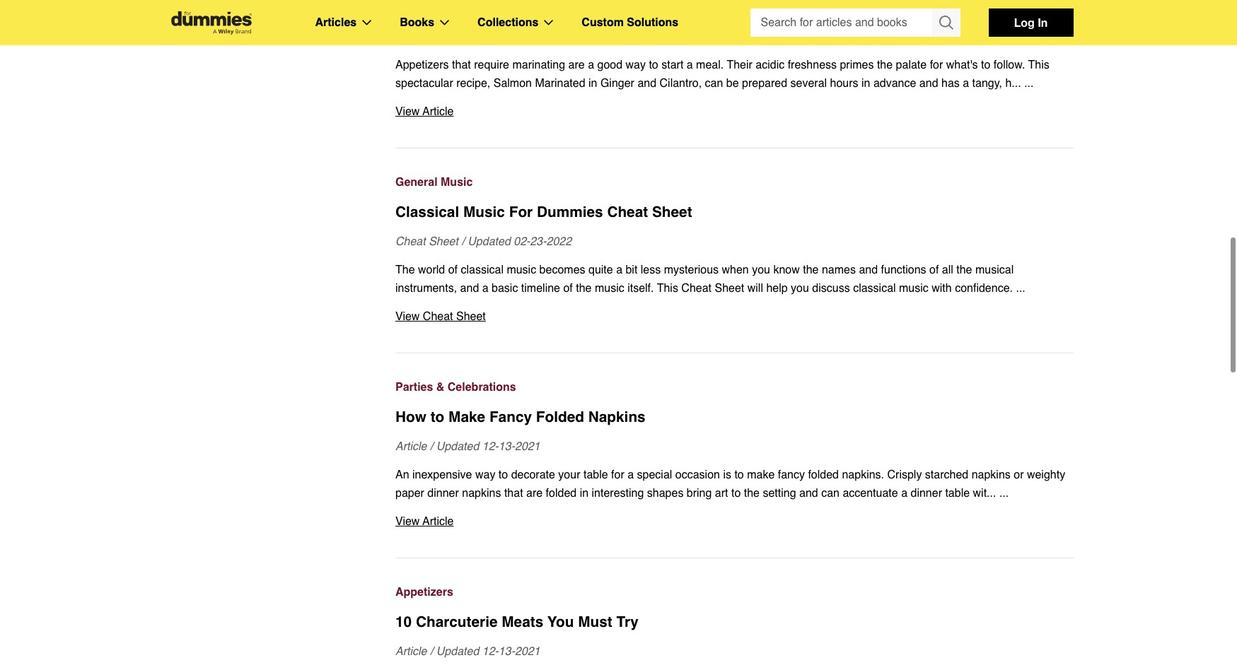 Task type: locate. For each thing, give the bounding box(es) containing it.
require
[[474, 59, 509, 71]]

updated down charcuterie
[[436, 646, 479, 659]]

the up advance
[[877, 59, 893, 71]]

custom solutions link
[[582, 13, 679, 32]]

2021 down meats
[[515, 646, 540, 659]]

view article down spectacular
[[396, 105, 454, 118]]

1 vertical spatial this
[[657, 282, 678, 295]]

0 horizontal spatial this
[[657, 282, 678, 295]]

are down decorate
[[526, 488, 543, 500]]

is
[[723, 469, 732, 482]]

0 horizontal spatial table
[[584, 469, 608, 482]]

music down functions
[[899, 282, 929, 295]]

view down paper
[[396, 516, 420, 529]]

1 vertical spatial you
[[791, 282, 809, 295]]

12- down 10 charcuterie meats you must try
[[482, 646, 499, 659]]

becomes
[[540, 264, 586, 277]]

how to make fancy folded napkins link
[[396, 407, 1074, 428]]

1 vertical spatial 2021
[[515, 646, 540, 659]]

table right your
[[584, 469, 608, 482]]

that inside appetizers that require marinating are a good way to start a meal. their acidic freshness primes the palate for what's to follow. this spectacular recipe, salmon marinated in ginger and cilantro, can be prepared several hours in advance and has a tangy, h...
[[452, 59, 471, 71]]

for up has at the top right
[[930, 59, 943, 71]]

1 horizontal spatial table
[[946, 488, 970, 500]]

appetizers that require marinating are a good way to start a meal. their acidic freshness primes the palate for what's to follow. this spectacular recipe, salmon marinated in ginger and cilantro, can be prepared several hours in advance and has a tangy, h...
[[396, 59, 1050, 90]]

view article link down be
[[396, 103, 1074, 121]]

the down make
[[744, 488, 760, 500]]

12- down fancy
[[482, 441, 499, 454]]

log in link
[[989, 8, 1074, 37]]

in inside an inexpensive way to decorate your table for a special occasion is to make fancy folded napkins. crisply starched napkins or weighty paper dinner napkins that are folded in interesting shapes bring art to the setting and can accentuate a dinner table wit...
[[580, 488, 589, 500]]

view down spectacular
[[396, 105, 420, 118]]

napkins down inexpensive
[[462, 488, 501, 500]]

0 vertical spatial view
[[396, 105, 420, 118]]

0 vertical spatial view article
[[396, 105, 454, 118]]

1 vertical spatial folded
[[546, 488, 577, 500]]

quite
[[589, 264, 613, 277]]

special
[[637, 469, 672, 482]]

good
[[598, 59, 623, 71]]

that down decorate
[[504, 488, 523, 500]]

0 horizontal spatial you
[[752, 264, 771, 277]]

the world of classical music becomes quite a bit less mysterious when you know the names and functions of all the musical instruments, and a basic timeline of the music itself. this cheat sheet will help you discuss classical music with confidence.
[[396, 264, 1016, 295]]

the
[[396, 264, 415, 277]]

can left accentuate
[[822, 488, 840, 500]]

0 vertical spatial 13-
[[499, 441, 515, 454]]

interesting
[[592, 488, 644, 500]]

classical down functions
[[853, 282, 896, 295]]

2021
[[515, 441, 540, 454], [515, 646, 540, 659]]

music inside "link"
[[463, 204, 505, 221]]

/
[[430, 30, 433, 43], [462, 236, 465, 248], [430, 441, 433, 454], [430, 646, 433, 659]]

1 horizontal spatial classical
[[853, 282, 896, 295]]

1 horizontal spatial napkins
[[972, 469, 1011, 482]]

1 vertical spatial way
[[475, 469, 496, 482]]

music
[[507, 264, 536, 277], [595, 282, 625, 295], [899, 282, 929, 295]]

to left start on the right of the page
[[649, 59, 659, 71]]

can
[[705, 77, 723, 90], [822, 488, 840, 500]]

0 vertical spatial are
[[569, 59, 585, 71]]

2 horizontal spatial music
[[899, 282, 929, 295]]

log in
[[1014, 16, 1048, 29]]

1 vertical spatial view article
[[396, 516, 454, 529]]

for inside appetizers that require marinating are a good way to start a meal. their acidic freshness primes the palate for what's to follow. this spectacular recipe, salmon marinated in ginger and cilantro, can be prepared several hours in advance and has a tangy, h...
[[930, 59, 943, 71]]

charcuterie
[[416, 614, 498, 631]]

setting
[[763, 488, 796, 500]]

instruments,
[[396, 282, 457, 295]]

of down becomes
[[564, 282, 573, 295]]

2 vertical spatial view
[[396, 516, 420, 529]]

music down 'quite'
[[595, 282, 625, 295]]

13- down fancy
[[499, 441, 515, 454]]

0 vertical spatial article / updated 12-13-2021
[[396, 441, 540, 454]]

1 horizontal spatial are
[[569, 59, 585, 71]]

music right general at the top left of page
[[441, 176, 473, 189]]

that inside an inexpensive way to decorate your table for a special occasion is to make fancy folded napkins. crisply starched napkins or weighty paper dinner napkins that are folded in interesting shapes bring art to the setting and can accentuate a dinner table wit...
[[504, 488, 523, 500]]

1 vertical spatial music
[[463, 204, 505, 221]]

appetizers up spectacular
[[396, 59, 449, 71]]

updated
[[436, 30, 479, 43], [468, 236, 511, 248], [436, 441, 479, 454], [436, 646, 479, 659]]

world
[[418, 264, 445, 277]]

0 vertical spatial appetizers
[[396, 59, 449, 71]]

0 vertical spatial napkins
[[972, 469, 1011, 482]]

or
[[1014, 469, 1024, 482]]

music
[[441, 176, 473, 189], [463, 204, 505, 221]]

appetizers up the 10
[[396, 587, 453, 599]]

cheat sheet / updated 02-23-2022
[[396, 236, 572, 248]]

1 vertical spatial appetizers
[[396, 587, 453, 599]]

sheet up the world
[[429, 236, 458, 248]]

music up basic at the left top
[[507, 264, 536, 277]]

/ down charcuterie
[[430, 646, 433, 659]]

dummies
[[537, 204, 603, 221]]

a
[[588, 59, 594, 71], [687, 59, 693, 71], [963, 77, 969, 90], [616, 264, 623, 277], [482, 282, 489, 295], [628, 469, 634, 482], [902, 488, 908, 500]]

0 horizontal spatial folded
[[546, 488, 577, 500]]

in
[[589, 77, 598, 90], [862, 77, 871, 90], [580, 488, 589, 500]]

1 vertical spatial classical
[[853, 282, 896, 295]]

1 vertical spatial view
[[396, 311, 420, 323]]

table
[[584, 469, 608, 482], [946, 488, 970, 500]]

view article link down art
[[396, 513, 1074, 531]]

1 vertical spatial 12-
[[482, 646, 499, 659]]

1 vertical spatial are
[[526, 488, 543, 500]]

cheat down instruments,
[[423, 311, 453, 323]]

view article down paper
[[396, 516, 454, 529]]

in down your
[[580, 488, 589, 500]]

know
[[774, 264, 800, 277]]

1 article / updated 12-13-2021 from the top
[[396, 441, 540, 454]]

cheat inside the world of classical music becomes quite a bit less mysterious when you know the names and functions of all the musical instruments, and a basic timeline of the music itself. this cheat sheet will help you discuss classical music with confidence.
[[682, 282, 712, 295]]

crisply
[[888, 469, 922, 482]]

all
[[942, 264, 954, 277]]

way inside an inexpensive way to decorate your table for a special occasion is to make fancy folded napkins. crisply starched napkins or weighty paper dinner napkins that are folded in interesting shapes bring art to the setting and can accentuate a dinner table wit...
[[475, 469, 496, 482]]

/ left 02-
[[462, 236, 465, 248]]

to right art
[[732, 488, 741, 500]]

0 horizontal spatial that
[[452, 59, 471, 71]]

way
[[626, 59, 646, 71], [475, 469, 496, 482]]

3 view from the top
[[396, 516, 420, 529]]

1 12- from the top
[[482, 441, 499, 454]]

you down know
[[791, 282, 809, 295]]

are up the marinated
[[569, 59, 585, 71]]

napkins up wit...
[[972, 469, 1011, 482]]

1 vertical spatial view article link
[[396, 513, 1074, 531]]

1 vertical spatial for
[[611, 469, 625, 482]]

0 horizontal spatial dinner
[[428, 488, 459, 500]]

starched
[[925, 469, 969, 482]]

fancy
[[490, 409, 532, 426]]

/ up inexpensive
[[430, 441, 433, 454]]

music up cheat sheet / updated 02-23-2022
[[463, 204, 505, 221]]

2 horizontal spatial of
[[930, 264, 939, 277]]

of left all
[[930, 264, 939, 277]]

classical music for dummies cheat sheet
[[396, 204, 692, 221]]

basic
[[492, 282, 518, 295]]

0 horizontal spatial music
[[507, 264, 536, 277]]

cheat down mysterious
[[682, 282, 712, 295]]

folded right fancy at the right
[[808, 469, 839, 482]]

cilantro,
[[660, 77, 702, 90]]

can left be
[[705, 77, 723, 90]]

dinner down the starched
[[911, 488, 942, 500]]

12-
[[482, 441, 499, 454], [482, 646, 499, 659]]

1 vertical spatial napkins
[[462, 488, 501, 500]]

articles
[[315, 16, 357, 29]]

0 vertical spatial this
[[1029, 59, 1050, 71]]

in down primes
[[862, 77, 871, 90]]

way right inexpensive
[[475, 469, 496, 482]]

must
[[578, 614, 613, 631]]

0 vertical spatial 2021
[[515, 441, 540, 454]]

way right good
[[626, 59, 646, 71]]

freshness
[[788, 59, 837, 71]]

2 12- from the top
[[482, 646, 499, 659]]

article / updated 12-13-2021 down make
[[396, 441, 540, 454]]

1 horizontal spatial for
[[930, 59, 943, 71]]

and down fancy at the right
[[800, 488, 818, 500]]

appetizers for appetizers that require marinating are a good way to start a meal. their acidic freshness primes the palate for what's to follow. this spectacular recipe, salmon marinated in ginger and cilantro, can be prepared several hours in advance and has a tangy, h...
[[396, 59, 449, 71]]

article / updated 05-03-2023
[[396, 30, 540, 43]]

an inexpensive way to decorate your table for a special occasion is to make fancy folded napkins. crisply starched napkins or weighty paper dinner napkins that are folded in interesting shapes bring art to the setting and can accentuate a dinner table wit...
[[396, 469, 1066, 500]]

sheet up mysterious
[[652, 204, 692, 221]]

0 horizontal spatial are
[[526, 488, 543, 500]]

0 vertical spatial for
[[930, 59, 943, 71]]

table down the starched
[[946, 488, 970, 500]]

1 horizontal spatial this
[[1029, 59, 1050, 71]]

2 13- from the top
[[499, 646, 515, 659]]

2 dinner from the left
[[911, 488, 942, 500]]

1 vertical spatial article / updated 12-13-2021
[[396, 646, 540, 659]]

1 horizontal spatial you
[[791, 282, 809, 295]]

art
[[715, 488, 728, 500]]

general
[[396, 176, 438, 189]]

article / updated 12-13-2021 for charcuterie
[[396, 646, 540, 659]]

this
[[1029, 59, 1050, 71], [657, 282, 678, 295]]

acidic
[[756, 59, 785, 71]]

13- down 10 charcuterie meats you must try
[[499, 646, 515, 659]]

classical music for dummies cheat sheet link
[[396, 202, 1074, 223]]

1 13- from the top
[[499, 441, 515, 454]]

the
[[877, 59, 893, 71], [803, 264, 819, 277], [957, 264, 973, 277], [576, 282, 592, 295], [744, 488, 760, 500]]

2 article / updated 12-13-2021 from the top
[[396, 646, 540, 659]]

1 horizontal spatial way
[[626, 59, 646, 71]]

the down 'quite'
[[576, 282, 592, 295]]

0 vertical spatial classical
[[461, 264, 504, 277]]

collections
[[478, 16, 539, 29]]

0 horizontal spatial way
[[475, 469, 496, 482]]

1 horizontal spatial that
[[504, 488, 523, 500]]

to right how
[[431, 409, 445, 426]]

way inside appetizers that require marinating are a good way to start a meal. their acidic freshness primes the palate for what's to follow. this spectacular recipe, salmon marinated in ginger and cilantro, can be prepared several hours in advance and has a tangy, h...
[[626, 59, 646, 71]]

1 vertical spatial can
[[822, 488, 840, 500]]

less
[[641, 264, 661, 277]]

1 appetizers from the top
[[396, 59, 449, 71]]

a right start on the right of the page
[[687, 59, 693, 71]]

help
[[767, 282, 788, 295]]

article down the books
[[396, 30, 427, 43]]

article / updated 12-13-2021 down charcuterie
[[396, 646, 540, 659]]

article down the 10
[[396, 646, 427, 659]]

13- for meats
[[499, 646, 515, 659]]

h...
[[1006, 77, 1022, 90]]

0 vertical spatial that
[[452, 59, 471, 71]]

1 vertical spatial that
[[504, 488, 523, 500]]

1 horizontal spatial dinner
[[911, 488, 942, 500]]

cheat right dummies
[[607, 204, 648, 221]]

view down instruments,
[[396, 311, 420, 323]]

article / updated 12-13-2021
[[396, 441, 540, 454], [396, 646, 540, 659]]

2023
[[515, 30, 540, 43]]

0 horizontal spatial can
[[705, 77, 723, 90]]

0 vertical spatial music
[[441, 176, 473, 189]]

classical down cheat sheet / updated 02-23-2022
[[461, 264, 504, 277]]

0 horizontal spatial for
[[611, 469, 625, 482]]

this down less
[[657, 282, 678, 295]]

this inside the world of classical music becomes quite a bit less mysterious when you know the names and functions of all the musical instruments, and a basic timeline of the music itself. this cheat sheet will help you discuss classical music with confidence.
[[657, 282, 678, 295]]

your
[[559, 469, 581, 482]]

folded down your
[[546, 488, 577, 500]]

1 2021 from the top
[[515, 441, 540, 454]]

the inside an inexpensive way to decorate your table for a special occasion is to make fancy folded napkins. crisply starched napkins or weighty paper dinner napkins that are folded in interesting shapes bring art to the setting and can accentuate a dinner table wit...
[[744, 488, 760, 500]]

group
[[750, 8, 961, 37]]

sheet down when
[[715, 282, 745, 295]]

sheet
[[652, 204, 692, 221], [429, 236, 458, 248], [715, 282, 745, 295], [456, 311, 486, 323]]

1 horizontal spatial can
[[822, 488, 840, 500]]

sheet inside view cheat sheet link
[[456, 311, 486, 323]]

2 view from the top
[[396, 311, 420, 323]]

2 appetizers from the top
[[396, 587, 453, 599]]

spectacular
[[396, 77, 453, 90]]

parties
[[396, 381, 433, 394]]

0 vertical spatial way
[[626, 59, 646, 71]]

0 horizontal spatial classical
[[461, 264, 504, 277]]

2022
[[547, 236, 572, 248]]

for
[[930, 59, 943, 71], [611, 469, 625, 482]]

0 vertical spatial 12-
[[482, 441, 499, 454]]

ginger
[[601, 77, 635, 90]]

0 vertical spatial view article link
[[396, 103, 1074, 121]]

open book categories image
[[440, 20, 449, 25]]

view article
[[396, 105, 454, 118], [396, 516, 454, 529]]

0 vertical spatial can
[[705, 77, 723, 90]]

sheet down instruments,
[[456, 311, 486, 323]]

13-
[[499, 441, 515, 454], [499, 646, 515, 659]]

parties & celebrations link
[[396, 379, 1074, 397]]

1 vertical spatial 13-
[[499, 646, 515, 659]]

that up recipe,
[[452, 59, 471, 71]]

folded
[[808, 469, 839, 482], [546, 488, 577, 500]]

2 2021 from the top
[[515, 646, 540, 659]]

appetizers inside appetizers that require marinating are a good way to start a meal. their acidic freshness primes the palate for what's to follow. this spectacular recipe, salmon marinated in ginger and cilantro, can be prepared several hours in advance and has a tangy, h...
[[396, 59, 449, 71]]

dinner
[[428, 488, 459, 500], [911, 488, 942, 500]]

1 horizontal spatial folded
[[808, 469, 839, 482]]

of
[[448, 264, 458, 277], [930, 264, 939, 277], [564, 282, 573, 295]]

1 view from the top
[[396, 105, 420, 118]]

weighty
[[1027, 469, 1066, 482]]

that
[[452, 59, 471, 71], [504, 488, 523, 500]]

this right follow.
[[1029, 59, 1050, 71]]

music for classical
[[463, 204, 505, 221]]

appetizers for appetizers
[[396, 587, 453, 599]]

03-
[[499, 30, 515, 43]]

of right the world
[[448, 264, 458, 277]]

and
[[638, 77, 657, 90], [920, 77, 939, 90], [859, 264, 878, 277], [460, 282, 479, 295], [800, 488, 818, 500]]

0 vertical spatial table
[[584, 469, 608, 482]]

2021 up decorate
[[515, 441, 540, 454]]

a left basic at the left top
[[482, 282, 489, 295]]

article / updated 12-13-2021 for to
[[396, 441, 540, 454]]

dinner down inexpensive
[[428, 488, 459, 500]]

you up will
[[752, 264, 771, 277]]

for up interesting
[[611, 469, 625, 482]]

cheat up the
[[396, 236, 426, 248]]

how to make fancy folded napkins
[[396, 409, 646, 426]]



Task type: vqa. For each thing, say whether or not it's contained in the screenshot.
the bottommost 12-
yes



Task type: describe. For each thing, give the bounding box(es) containing it.
start
[[662, 59, 684, 71]]

an
[[396, 469, 409, 482]]

bit
[[626, 264, 638, 277]]

a right has at the top right
[[963, 77, 969, 90]]

0 vertical spatial you
[[752, 264, 771, 277]]

2 view article link from the top
[[396, 513, 1074, 531]]

2021 for you
[[515, 646, 540, 659]]

1 view article from the top
[[396, 105, 454, 118]]

a up interesting
[[628, 469, 634, 482]]

timeline
[[521, 282, 560, 295]]

solutions
[[627, 16, 679, 29]]

confidence.
[[955, 282, 1013, 295]]

how
[[396, 409, 427, 426]]

tangy,
[[973, 77, 1003, 90]]

cheat inside "link"
[[607, 204, 648, 221]]

to up tangy,
[[981, 59, 991, 71]]

and left has at the top right
[[920, 77, 939, 90]]

discuss
[[813, 282, 850, 295]]

view cheat sheet
[[396, 311, 486, 323]]

updated down open book categories icon
[[436, 30, 479, 43]]

log
[[1014, 16, 1035, 29]]

paper
[[396, 488, 424, 500]]

occasion
[[676, 469, 720, 482]]

advance
[[874, 77, 917, 90]]

marinating
[[513, 59, 565, 71]]

1 horizontal spatial of
[[564, 282, 573, 295]]

a left bit
[[616, 264, 623, 277]]

view for classical music for dummies cheat sheet
[[396, 311, 420, 323]]

sheet inside classical music for dummies cheat sheet "link"
[[652, 204, 692, 221]]

the inside appetizers that require marinating are a good way to start a meal. their acidic freshness primes the palate for what's to follow. this spectacular recipe, salmon marinated in ginger and cilantro, can be prepared several hours in advance and has a tangy, h...
[[877, 59, 893, 71]]

1 dinner from the left
[[428, 488, 459, 500]]

follow.
[[994, 59, 1026, 71]]

accentuate
[[843, 488, 898, 500]]

make
[[747, 469, 775, 482]]

&
[[436, 381, 445, 394]]

open collections list image
[[544, 20, 554, 25]]

05-
[[482, 30, 499, 43]]

Search for articles and books text field
[[750, 8, 934, 37]]

recipe,
[[457, 77, 491, 90]]

the right know
[[803, 264, 819, 277]]

article up the an
[[396, 441, 427, 454]]

you
[[548, 614, 574, 631]]

custom solutions
[[582, 16, 679, 29]]

several
[[791, 77, 827, 90]]

in left ginger
[[589, 77, 598, 90]]

/ down the books
[[430, 30, 433, 43]]

what's
[[947, 59, 978, 71]]

updated left 02-
[[468, 236, 511, 248]]

the right all
[[957, 264, 973, 277]]

their
[[727, 59, 753, 71]]

when
[[722, 264, 749, 277]]

sheet inside the world of classical music becomes quite a bit less mysterious when you know the names and functions of all the musical instruments, and a basic timeline of the music itself. this cheat sheet will help you discuss classical music with confidence.
[[715, 282, 745, 295]]

12- for meats
[[482, 646, 499, 659]]

custom
[[582, 16, 624, 29]]

cookie consent banner dialog
[[0, 615, 1238, 666]]

primes
[[840, 59, 874, 71]]

and inside an inexpensive way to decorate your table for a special occasion is to make fancy folded napkins. crisply starched napkins or weighty paper dinner napkins that are folded in interesting shapes bring art to the setting and can accentuate a dinner table wit...
[[800, 488, 818, 500]]

can inside an inexpensive way to decorate your table for a special occasion is to make fancy folded napkins. crisply starched napkins or weighty paper dinner napkins that are folded in interesting shapes bring art to the setting and can accentuate a dinner table wit...
[[822, 488, 840, 500]]

1 horizontal spatial music
[[595, 282, 625, 295]]

meal.
[[696, 59, 724, 71]]

12- for make
[[482, 441, 499, 454]]

celebrations
[[448, 381, 516, 394]]

prepared
[[742, 77, 788, 90]]

napkins.
[[842, 469, 885, 482]]

0 vertical spatial folded
[[808, 469, 839, 482]]

inexpensive
[[413, 469, 472, 482]]

1 view article link from the top
[[396, 103, 1074, 121]]

are inside an inexpensive way to decorate your table for a special occasion is to make fancy folded napkins. crisply starched napkins or weighty paper dinner napkins that are folded in interesting shapes bring art to the setting and can accentuate a dinner table wit...
[[526, 488, 543, 500]]

1 vertical spatial table
[[946, 488, 970, 500]]

0 horizontal spatial of
[[448, 264, 458, 277]]

music for general
[[441, 176, 473, 189]]

0 horizontal spatial napkins
[[462, 488, 501, 500]]

napkins
[[589, 409, 646, 426]]

hours
[[830, 77, 859, 90]]

general music
[[396, 176, 473, 189]]

fancy
[[778, 469, 805, 482]]

article down paper
[[423, 516, 454, 529]]

10 charcuterie meats you must try
[[396, 614, 639, 631]]

musical
[[976, 264, 1014, 277]]

for inside an inexpensive way to decorate your table for a special occasion is to make fancy folded napkins. crisply starched napkins or weighty paper dinner napkins that are folded in interesting shapes bring art to the setting and can accentuate a dinner table wit...
[[611, 469, 625, 482]]

article down spectacular
[[423, 105, 454, 118]]

has
[[942, 77, 960, 90]]

to left decorate
[[499, 469, 508, 482]]

are inside appetizers that require marinating are a good way to start a meal. their acidic freshness primes the palate for what's to follow. this spectacular recipe, salmon marinated in ginger and cilantro, can be prepared several hours in advance and has a tangy, h...
[[569, 59, 585, 71]]

decorate
[[511, 469, 555, 482]]

a left good
[[588, 59, 594, 71]]

salmon
[[494, 77, 532, 90]]

13- for make
[[499, 441, 515, 454]]

shapes
[[647, 488, 684, 500]]

for
[[509, 204, 533, 221]]

02-
[[514, 236, 530, 248]]

and left basic at the left top
[[460, 282, 479, 295]]

2 view article from the top
[[396, 516, 454, 529]]

view for how to make fancy folded napkins
[[396, 516, 420, 529]]

general music link
[[396, 173, 1074, 192]]

names
[[822, 264, 856, 277]]

can inside appetizers that require marinating are a good way to start a meal. their acidic freshness primes the palate for what's to follow. this spectacular recipe, salmon marinated in ginger and cilantro, can be prepared several hours in advance and has a tangy, h...
[[705, 77, 723, 90]]

2021 for fancy
[[515, 441, 540, 454]]

this inside appetizers that require marinating are a good way to start a meal. their acidic freshness primes the palate for what's to follow. this spectacular recipe, salmon marinated in ginger and cilantro, can be prepared several hours in advance and has a tangy, h...
[[1029, 59, 1050, 71]]

be
[[727, 77, 739, 90]]

bring
[[687, 488, 712, 500]]

classical
[[396, 204, 459, 221]]

in
[[1038, 16, 1048, 29]]

make
[[449, 409, 485, 426]]

and right names
[[859, 264, 878, 277]]

open article categories image
[[362, 20, 372, 25]]

logo image
[[164, 11, 259, 34]]

mysterious
[[664, 264, 719, 277]]

and right ginger
[[638, 77, 657, 90]]

books
[[400, 16, 435, 29]]

updated down make
[[436, 441, 479, 454]]

palate
[[896, 59, 927, 71]]

will
[[748, 282, 763, 295]]

to right the is
[[735, 469, 744, 482]]

view cheat sheet link
[[396, 308, 1074, 326]]

wit...
[[973, 488, 997, 500]]

parties & celebrations
[[396, 381, 516, 394]]

appetizers link
[[396, 584, 1074, 602]]

a down crisply
[[902, 488, 908, 500]]

functions
[[881, 264, 927, 277]]

23-
[[530, 236, 547, 248]]

try
[[617, 614, 639, 631]]



